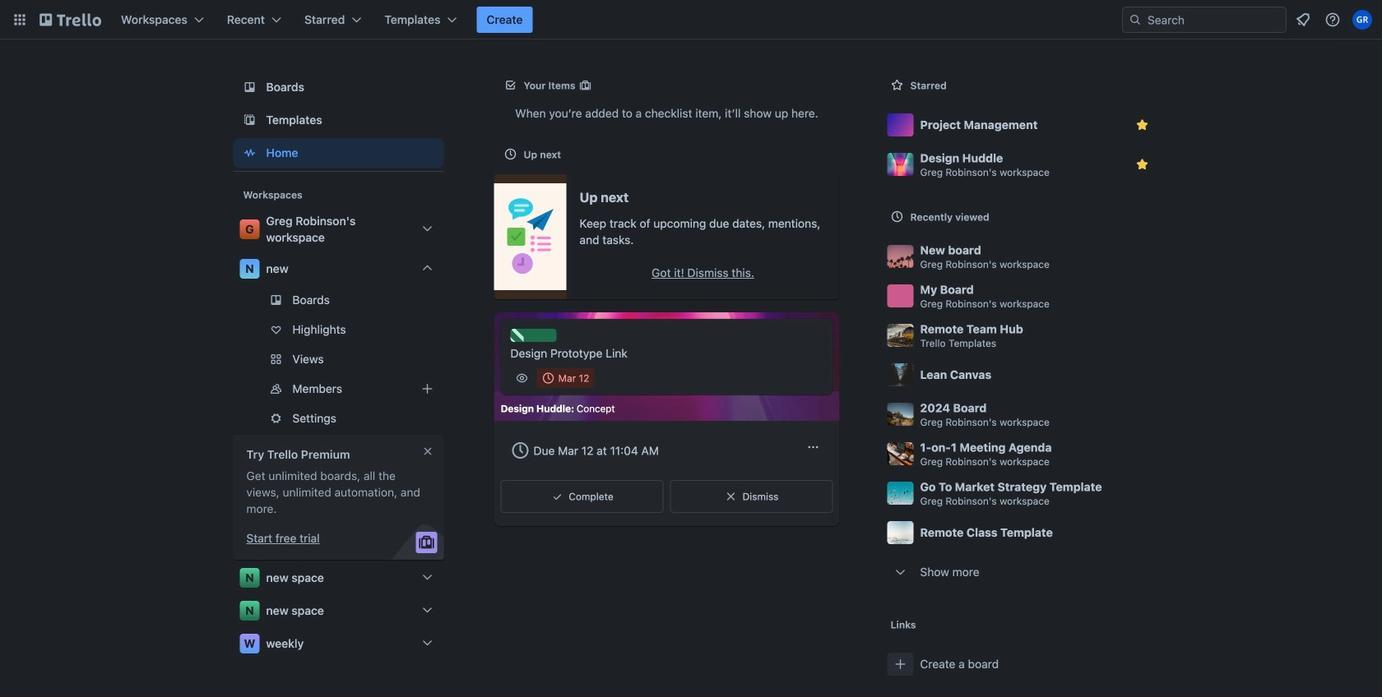 Task type: describe. For each thing, give the bounding box(es) containing it.
search image
[[1129, 13, 1142, 26]]

back to home image
[[40, 7, 101, 33]]

click to unstar design huddle . it will be removed from your starred list. image
[[1134, 156, 1151, 173]]

open information menu image
[[1325, 12, 1341, 28]]

home image
[[240, 143, 260, 163]]

click to unstar project management. it will be removed from your starred list. image
[[1134, 117, 1151, 133]]



Task type: vqa. For each thing, say whether or not it's contained in the screenshot.
With
no



Task type: locate. For each thing, give the bounding box(es) containing it.
Search field
[[1142, 8, 1286, 31]]

primary element
[[0, 0, 1383, 40]]

greg robinson (gregrobinson96) image
[[1353, 10, 1373, 30]]

add image
[[418, 379, 437, 399]]

template board image
[[240, 110, 260, 130]]

color: green, title: none image
[[511, 329, 557, 342]]

board image
[[240, 77, 260, 97]]

0 notifications image
[[1294, 10, 1313, 30]]



